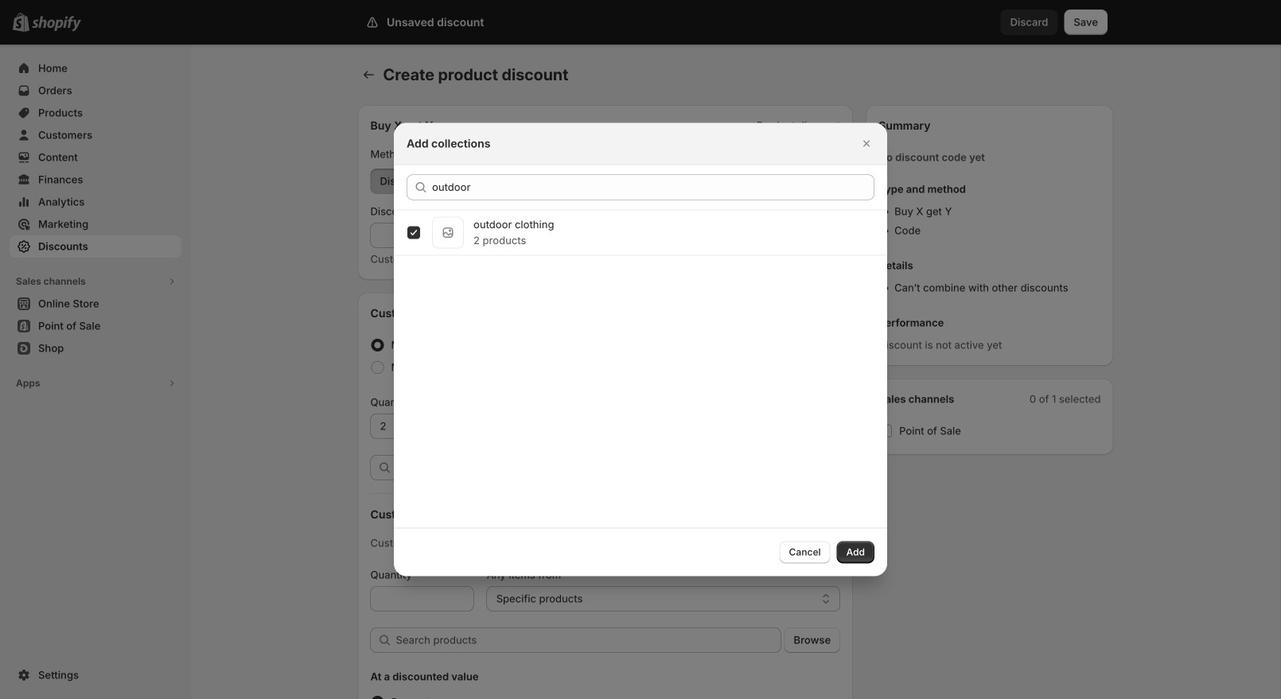 Task type: vqa. For each thing, say whether or not it's contained in the screenshot.
My Store "icon"
no



Task type: describe. For each thing, give the bounding box(es) containing it.
shopify image
[[32, 16, 81, 32]]

Search collections text field
[[432, 175, 875, 200]]



Task type: locate. For each thing, give the bounding box(es) containing it.
dialog
[[0, 123, 1282, 577]]



